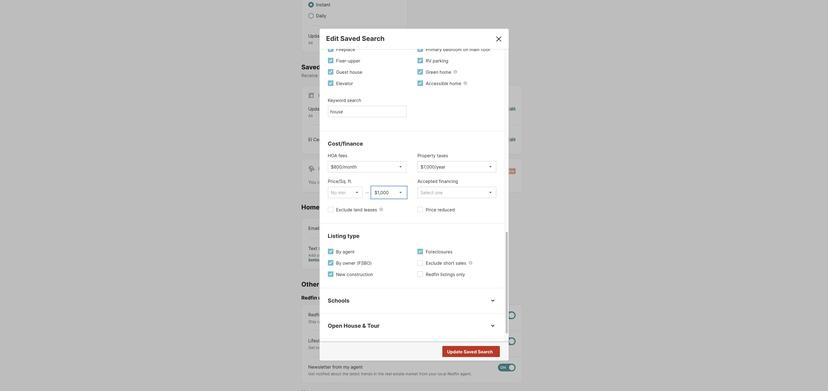 Task type: describe. For each thing, give the bounding box(es) containing it.
1 horizontal spatial from
[[420, 372, 428, 377]]

for sale
[[318, 93, 339, 99]]

date
[[328, 320, 336, 324]]

based
[[360, 73, 373, 78]]

test
[[329, 137, 338, 142]]

0 horizontal spatial and
[[369, 320, 376, 324]]

get inside lifestyle & tips get local insights, home improvement tips, style and design resources.
[[309, 346, 315, 350]]

floor
[[481, 47, 491, 52]]

rv
[[426, 58, 432, 64]]

exclude land leases
[[336, 207, 377, 213]]

list box down the while
[[372, 187, 407, 198]]

edit for edit saved search
[[326, 35, 339, 43]]

edit saved search
[[326, 35, 385, 43]]

redfin updates
[[302, 295, 338, 301]]

el cerrito test 1
[[309, 137, 341, 142]]

Daily radio
[[309, 13, 314, 19]]

listing type
[[328, 233, 360, 240]]

home inside lifestyle & tips get local insights, home improvement tips, style and design resources.
[[342, 346, 352, 350]]

house
[[344, 323, 361, 330]]

exclude short sales
[[426, 261, 467, 266]]

an
[[476, 320, 481, 324]]

1 edit button from the top
[[508, 106, 516, 118]]

filters.
[[427, 73, 440, 78]]

2 horizontal spatial and
[[443, 320, 450, 324]]

2 the from the left
[[378, 372, 384, 377]]

newsletter
[[309, 365, 331, 370]]

e.g. office, balcony, modern text field
[[331, 109, 404, 114]]

settings
[[309, 258, 324, 263]]

open
[[328, 323, 343, 330]]

price reduced
[[426, 207, 455, 213]]

sale
[[329, 93, 339, 99]]

primary bedroom on main floor
[[426, 47, 491, 52]]

1 to from the left
[[323, 320, 327, 324]]

for
[[410, 180, 415, 185]]

leases
[[364, 207, 377, 213]]

your inside newsletter from my agent get notified about the latest trends in the real estate market from your local redfin agent.
[[429, 372, 437, 377]]

accepted financing
[[418, 179, 458, 184]]

text
[[309, 246, 318, 251]]

fixer-upper
[[336, 58, 361, 64]]

for for for rent
[[318, 166, 327, 172]]

price/sq. ft.
[[328, 179, 353, 184]]

search inside dialog
[[347, 98, 361, 103]]

search for edit saved search
[[362, 35, 385, 43]]

edit saved search element
[[326, 35, 489, 43]]

2 types from the top
[[325, 106, 337, 112]]

hoa
[[328, 153, 338, 158]]

1 types from the top
[[325, 33, 337, 39]]

accepted
[[418, 179, 438, 184]]

connect
[[451, 320, 466, 324]]

main
[[470, 47, 480, 52]]

updates
[[319, 295, 338, 301]]

redfin for redfin listings only
[[426, 272, 440, 277]]

tours
[[321, 204, 338, 211]]

your inside saved searches receive timely notifications based on your preferred search filters.
[[381, 73, 390, 78]]

local inside lifestyle & tips get local insights, home improvement tips, style and design resources.
[[316, 346, 325, 350]]

owner
[[343, 261, 356, 266]]

number
[[339, 253, 353, 258]]

real
[[385, 372, 392, 377]]

newsletter from my agent get notified about the latest trends in the real estate market from your local redfin agent.
[[309, 365, 472, 377]]

for for for sale
[[318, 93, 327, 99]]

accessible
[[426, 81, 449, 86]]

stay
[[309, 320, 317, 324]]

agent inside newsletter from my agent get notified about the latest trends in the real estate market from your local redfin agent.
[[351, 365, 363, 370]]

& inside lifestyle & tips get local insights, home improvement tips, style and design resources.
[[327, 338, 330, 344]]

cost/finance
[[328, 141, 363, 147]]

construction
[[347, 272, 373, 277]]

redfin for redfin news stay up to date on redfin's tools and features, how to buy or sell a home, and connect with an agent.
[[309, 312, 322, 318]]

notifications
[[333, 73, 359, 78]]

redfin news stay up to date on redfin's tools and features, how to buy or sell a home, and connect with an agent.
[[309, 312, 493, 324]]

design
[[405, 346, 417, 350]]

0 horizontal spatial your
[[317, 253, 325, 258]]

price
[[426, 207, 437, 213]]

cerrito
[[313, 137, 328, 142]]

rent
[[329, 166, 340, 172]]

resources.
[[418, 346, 438, 350]]

2 all from the top
[[309, 114, 313, 118]]

saved inside saved searches receive timely notifications based on your preferred search filters.
[[302, 63, 321, 71]]

primary
[[426, 47, 442, 52]]

fireplace
[[336, 47, 355, 52]]

market
[[406, 372, 418, 377]]

redfin's
[[343, 320, 358, 324]]

estate
[[393, 372, 405, 377]]

ft.
[[348, 179, 353, 184]]

2 to from the left
[[403, 320, 407, 324]]

insights,
[[326, 346, 341, 350]]

my
[[344, 365, 350, 370]]

(sms)
[[319, 246, 332, 251]]

daily
[[316, 13, 327, 19]]

Instant radio
[[309, 2, 314, 7]]

news
[[323, 312, 334, 318]]

agent. inside newsletter from my agent get notified about the latest trends in the real estate market from your local redfin agent.
[[461, 372, 472, 377]]

phone
[[326, 253, 338, 258]]

1 the from the left
[[343, 372, 349, 377]]

listings
[[441, 272, 455, 277]]

text (sms)
[[309, 246, 332, 251]]

on inside edit saved search dialog
[[463, 47, 469, 52]]

can
[[318, 180, 325, 185]]

lifestyle & tips get local insights, home improvement tips, style and design resources.
[[309, 338, 438, 350]]

fixer-
[[336, 58, 348, 64]]

you can create saved searches while searching for rentals .
[[309, 180, 432, 185]]

latest
[[350, 372, 360, 377]]

instant
[[316, 2, 331, 7]]

listing
[[328, 233, 346, 240]]



Task type: locate. For each thing, give the bounding box(es) containing it.
sales
[[456, 261, 467, 266]]

your right market
[[429, 372, 437, 377]]

0 vertical spatial for
[[318, 93, 327, 99]]

1 for from the top
[[318, 93, 327, 99]]

on for searches
[[374, 73, 379, 78]]

list box for accepted financing
[[418, 187, 497, 198]]

type
[[348, 233, 360, 240]]

update types all down "daily" at the top
[[309, 33, 337, 45]]

property taxes
[[418, 153, 449, 158]]

0 vertical spatial agent
[[343, 249, 355, 255]]

1 vertical spatial local
[[438, 372, 447, 377]]

2 horizontal spatial on
[[463, 47, 469, 52]]

0 vertical spatial search
[[412, 73, 426, 78]]

types up fireplace
[[325, 33, 337, 39]]

1 by from the top
[[336, 249, 342, 255]]

1 vertical spatial search
[[347, 98, 361, 103]]

redfin inside redfin news stay up to date on redfin's tools and features, how to buy or sell a home, and connect with an agent.
[[309, 312, 322, 318]]

0 vertical spatial edit button
[[508, 106, 516, 118]]

home for accessible home
[[450, 81, 462, 86]]

redfin listings only
[[426, 272, 465, 277]]

notified
[[316, 372, 330, 377]]

1 vertical spatial for
[[318, 166, 327, 172]]

0 horizontal spatial exclude
[[336, 207, 353, 213]]

property
[[418, 153, 436, 158]]

for left rent
[[318, 166, 327, 172]]

edit for 2nd "edit" button from the bottom
[[508, 106, 516, 112]]

exclude for exclude land leases
[[336, 207, 353, 213]]

searches up notifications
[[322, 63, 351, 71]]

by agent
[[336, 249, 355, 255]]

home right the insights,
[[342, 346, 352, 350]]

agent. inside redfin news stay up to date on redfin's tools and features, how to buy or sell a home, and connect with an agent.
[[482, 320, 493, 324]]

taxes
[[437, 153, 449, 158]]

search left green
[[412, 73, 426, 78]]

& left tips in the left bottom of the page
[[327, 338, 330, 344]]

search inside saved searches receive timely notifications based on your preferred search filters.
[[412, 73, 426, 78]]

and
[[369, 320, 376, 324], [443, 320, 450, 324], [397, 346, 404, 350]]

update left the no
[[447, 349, 463, 355]]

sell
[[420, 320, 427, 324]]

2 get from the top
[[309, 372, 315, 377]]

2 vertical spatial home
[[342, 346, 352, 350]]

1
[[339, 137, 341, 142]]

accessible home
[[426, 81, 462, 86]]

agent.
[[482, 320, 493, 324], [461, 372, 472, 377]]

1 horizontal spatial your
[[381, 73, 390, 78]]

from right market
[[420, 372, 428, 377]]

by for by owner (fsbo)
[[336, 261, 342, 266]]

1 vertical spatial update
[[309, 106, 324, 112]]

1 vertical spatial agent
[[351, 365, 363, 370]]

and right home,
[[443, 320, 450, 324]]

2 for from the top
[[318, 166, 327, 172]]

list box for property taxes
[[418, 161, 497, 173]]

preferred
[[391, 73, 411, 78]]

for
[[318, 93, 327, 99], [318, 166, 327, 172]]

on left main
[[463, 47, 469, 52]]

on for news
[[338, 320, 342, 324]]

0 vertical spatial get
[[309, 346, 315, 350]]

emails
[[321, 281, 341, 288]]

the left real
[[378, 372, 384, 377]]

schools link
[[328, 297, 497, 305]]

land
[[354, 207, 363, 213]]

home
[[302, 204, 320, 211]]

&
[[363, 323, 366, 330], [327, 338, 330, 344]]

redfin up "stay"
[[309, 312, 322, 318]]

fees
[[339, 153, 348, 158]]

& left tour
[[363, 323, 366, 330]]

1 vertical spatial update types all
[[309, 106, 337, 118]]

search up e.g. office, balcony, modern text field
[[347, 98, 361, 103]]

to
[[323, 320, 327, 324], [403, 320, 407, 324]]

redfin for redfin updates
[[302, 295, 317, 301]]

1 vertical spatial types
[[325, 106, 337, 112]]

0 vertical spatial searches
[[322, 63, 351, 71]]

0 horizontal spatial to
[[323, 320, 327, 324]]

by owner (fsbo)
[[336, 261, 372, 266]]

list box up financing
[[418, 161, 497, 173]]

edit inside dialog
[[326, 35, 339, 43]]

2 vertical spatial your
[[429, 372, 437, 377]]

0 vertical spatial your
[[381, 73, 390, 78]]

1 vertical spatial on
[[374, 73, 379, 78]]

1 vertical spatial agent.
[[461, 372, 472, 377]]

in up the by owner (fsbo) in the bottom of the page
[[354, 253, 357, 258]]

0 horizontal spatial searches
[[322, 63, 351, 71]]

0 vertical spatial in
[[354, 253, 357, 258]]

redfin inside edit saved search dialog
[[426, 272, 440, 277]]

list box up "you can create saved searches while searching for rentals ."
[[328, 161, 407, 173]]

1 horizontal spatial and
[[397, 346, 404, 350]]

0 horizontal spatial agent.
[[461, 372, 472, 377]]

agent. right the an
[[482, 320, 493, 324]]

reduced
[[438, 207, 455, 213]]

your up the settings
[[317, 253, 325, 258]]

1 vertical spatial all
[[309, 114, 313, 118]]

your left preferred
[[381, 73, 390, 78]]

account
[[358, 253, 374, 258]]

searches up —
[[355, 180, 375, 185]]

price/sq.
[[328, 179, 347, 184]]

tools
[[359, 320, 368, 324]]

1 horizontal spatial on
[[374, 73, 379, 78]]

1 update types all from the top
[[309, 33, 337, 45]]

timely
[[319, 73, 332, 78]]

local inside newsletter from my agent get notified about the latest trends in the real estate market from your local redfin agent.
[[438, 372, 447, 377]]

0 vertical spatial home
[[440, 69, 452, 75]]

redfin down 'update saved search'
[[448, 372, 460, 377]]

list box down financing
[[418, 187, 497, 198]]

None checkbox
[[498, 312, 516, 320], [498, 338, 516, 346], [498, 312, 516, 320], [498, 338, 516, 346]]

redfin left listings
[[426, 272, 440, 277]]

agent up latest
[[351, 365, 363, 370]]

1 vertical spatial search
[[478, 349, 493, 355]]

0 vertical spatial from
[[333, 365, 342, 370]]

2 vertical spatial update
[[447, 349, 463, 355]]

search for update saved search
[[478, 349, 493, 355]]

1 vertical spatial from
[[420, 372, 428, 377]]

all down daily radio
[[309, 40, 313, 45]]

1 horizontal spatial in
[[374, 372, 377, 377]]

get down newsletter
[[309, 372, 315, 377]]

2 update types all from the top
[[309, 106, 337, 118]]

1 vertical spatial edit
[[508, 106, 516, 112]]

tips,
[[378, 346, 386, 350]]

2 vertical spatial edit
[[508, 137, 516, 142]]

hoa fees
[[328, 153, 348, 158]]

get down lifestyle
[[309, 346, 315, 350]]

edit button
[[508, 106, 516, 118], [508, 136, 516, 143]]

exclude down foreclosures at bottom
[[426, 261, 442, 266]]

open house & tour link
[[328, 322, 497, 330]]

edit for first "edit" button from the bottom of the page
[[508, 137, 516, 142]]

and inside lifestyle & tips get local insights, home improvement tips, style and design resources.
[[397, 346, 404, 350]]

agent inside edit saved search dialog
[[343, 249, 355, 255]]

new
[[336, 272, 346, 277]]

on inside redfin news stay up to date on redfin's tools and features, how to buy or sell a home, and connect with an agent.
[[338, 320, 342, 324]]

schools
[[328, 298, 350, 304]]

create
[[326, 180, 340, 185]]

1 horizontal spatial search
[[478, 349, 493, 355]]

2 vertical spatial on
[[338, 320, 342, 324]]

0 vertical spatial edit
[[326, 35, 339, 43]]

and right style
[[397, 346, 404, 350]]

—
[[365, 190, 369, 195]]

2 horizontal spatial your
[[429, 372, 437, 377]]

exclude left land
[[336, 207, 353, 213]]

1 horizontal spatial local
[[438, 372, 447, 377]]

1 vertical spatial in
[[374, 372, 377, 377]]

agent. down 'update saved search'
[[461, 372, 472, 377]]

the down my
[[343, 372, 349, 377]]

1 horizontal spatial exclude
[[426, 261, 442, 266]]

house
[[350, 69, 363, 75]]

open house & tour
[[328, 323, 380, 330]]

0 vertical spatial update
[[309, 33, 324, 39]]

1 vertical spatial exclude
[[426, 261, 442, 266]]

0 vertical spatial search
[[362, 35, 385, 43]]

on right date on the left of page
[[338, 320, 342, 324]]

home right the accessible at the right top
[[450, 81, 462, 86]]

bedroom
[[443, 47, 462, 52]]

exclude for exclude short sales
[[426, 261, 442, 266]]

0 horizontal spatial in
[[354, 253, 357, 258]]

parking
[[433, 58, 449, 64]]

1 vertical spatial by
[[336, 261, 342, 266]]

saved inside button
[[464, 349, 477, 355]]

update down for sale
[[309, 106, 324, 112]]

redfin down "other"
[[302, 295, 317, 301]]

1 vertical spatial get
[[309, 372, 315, 377]]

(fsbo)
[[357, 261, 372, 266]]

0 horizontal spatial &
[[327, 338, 330, 344]]

.
[[431, 180, 432, 185]]

1 vertical spatial edit button
[[508, 136, 516, 143]]

0 vertical spatial all
[[309, 40, 313, 45]]

1 all from the top
[[309, 40, 313, 45]]

results
[[478, 350, 493, 355]]

0 vertical spatial on
[[463, 47, 469, 52]]

lifestyle
[[309, 338, 326, 344]]

no
[[471, 350, 477, 355]]

1 get from the top
[[309, 346, 315, 350]]

1 horizontal spatial to
[[403, 320, 407, 324]]

types down 'keyword'
[[325, 106, 337, 112]]

with
[[467, 320, 475, 324]]

1 horizontal spatial &
[[363, 323, 366, 330]]

in right trends
[[374, 372, 377, 377]]

0 vertical spatial types
[[325, 33, 337, 39]]

redfin inside newsletter from my agent get notified about the latest trends in the real estate market from your local redfin agent.
[[448, 372, 460, 377]]

searches inside saved searches receive timely notifications based on your preferred search filters.
[[322, 63, 351, 71]]

in
[[354, 253, 357, 258], [374, 372, 377, 377]]

other emails
[[302, 281, 341, 288]]

0 vertical spatial by
[[336, 249, 342, 255]]

0 vertical spatial exclude
[[336, 207, 353, 213]]

buy
[[408, 320, 415, 324]]

1 horizontal spatial agent.
[[482, 320, 493, 324]]

rentals
[[417, 180, 431, 185]]

0 vertical spatial agent.
[[482, 320, 493, 324]]

up
[[318, 320, 322, 324]]

while
[[376, 180, 387, 185]]

from up about
[[333, 365, 342, 370]]

and right tools
[[369, 320, 376, 324]]

0 vertical spatial update types all
[[309, 33, 337, 45]]

for rent
[[318, 166, 340, 172]]

by for by agent
[[336, 249, 342, 255]]

1 vertical spatial searches
[[355, 180, 375, 185]]

in inside newsletter from my agent get notified about the latest trends in the real estate market from your local redfin agent.
[[374, 372, 377, 377]]

0 horizontal spatial search
[[362, 35, 385, 43]]

get inside newsletter from my agent get notified about the latest trends in the real estate market from your local redfin agent.
[[309, 372, 315, 377]]

update saved search button
[[443, 346, 500, 357]]

the
[[343, 372, 349, 377], [378, 372, 384, 377]]

0 horizontal spatial the
[[343, 372, 349, 377]]

0 horizontal spatial on
[[338, 320, 342, 324]]

to right up
[[323, 320, 327, 324]]

home for green home
[[440, 69, 452, 75]]

0 horizontal spatial search
[[347, 98, 361, 103]]

on inside saved searches receive timely notifications based on your preferred search filters.
[[374, 73, 379, 78]]

edit saved search dialog
[[320, 0, 509, 364]]

1 horizontal spatial the
[[378, 372, 384, 377]]

to left buy at bottom
[[403, 320, 407, 324]]

0 vertical spatial &
[[363, 323, 366, 330]]

no results
[[471, 350, 493, 355]]

update types all down for sale
[[309, 106, 337, 118]]

on right based
[[374, 73, 379, 78]]

0 horizontal spatial local
[[316, 346, 325, 350]]

all up el
[[309, 114, 313, 118]]

2 edit button from the top
[[508, 136, 516, 143]]

1 vertical spatial &
[[327, 338, 330, 344]]

how
[[394, 320, 402, 324]]

rv parking
[[426, 58, 449, 64]]

1 horizontal spatial searches
[[355, 180, 375, 185]]

list box down ft.
[[328, 187, 363, 198]]

only
[[457, 272, 465, 277]]

1 vertical spatial home
[[450, 81, 462, 86]]

list box for hoa fees
[[328, 161, 407, 173]]

search inside button
[[478, 349, 493, 355]]

features,
[[377, 320, 393, 324]]

agent up owner
[[343, 249, 355, 255]]

0 horizontal spatial from
[[333, 365, 342, 370]]

home up accessible home
[[440, 69, 452, 75]]

1 horizontal spatial search
[[412, 73, 426, 78]]

green home
[[426, 69, 452, 75]]

for left sale
[[318, 93, 327, 99]]

all
[[309, 40, 313, 45], [309, 114, 313, 118]]

None checkbox
[[498, 364, 516, 372]]

1 vertical spatial your
[[317, 253, 325, 258]]

2 by from the top
[[336, 261, 342, 266]]

new construction
[[336, 272, 373, 277]]

update down daily radio
[[309, 33, 324, 39]]

& inside edit saved search dialog
[[363, 323, 366, 330]]

0 vertical spatial local
[[316, 346, 325, 350]]

saved
[[341, 35, 361, 43], [302, 63, 321, 71], [341, 180, 354, 185], [464, 349, 477, 355]]

el
[[309, 137, 312, 142]]

list box
[[328, 161, 407, 173], [418, 161, 497, 173], [328, 187, 363, 198], [372, 187, 407, 198], [418, 187, 497, 198]]

or
[[416, 320, 419, 324]]

update inside button
[[447, 349, 463, 355]]

your
[[381, 73, 390, 78], [317, 253, 325, 258], [429, 372, 437, 377]]



Task type: vqa. For each thing, say whether or not it's contained in the screenshot.
taxes
yes



